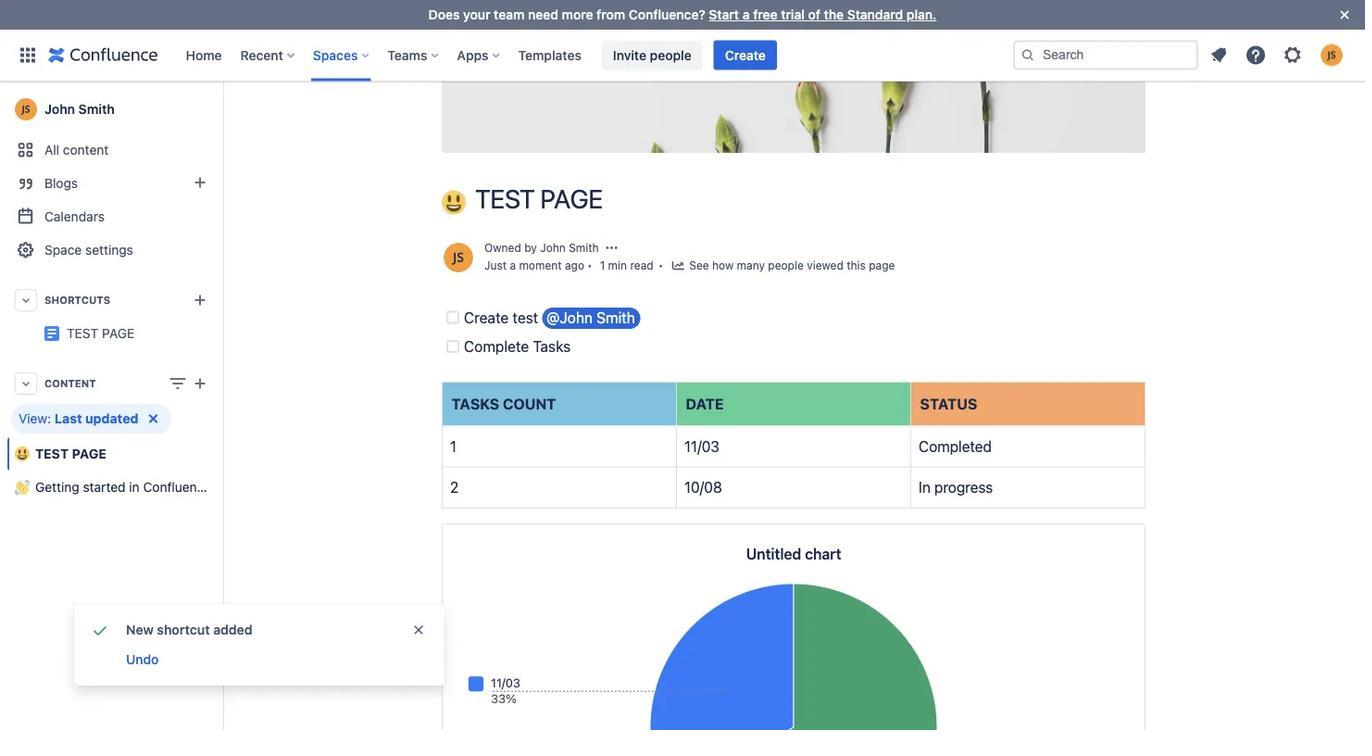 Task type: describe. For each thing, give the bounding box(es) containing it.
recent button
[[235, 40, 302, 70]]

the
[[824, 7, 844, 22]]

test
[[513, 309, 538, 326]]

banner containing home
[[0, 29, 1366, 82]]

1 vertical spatial john
[[540, 241, 566, 254]]

this
[[847, 259, 866, 272]]

date
[[686, 395, 724, 413]]

in
[[129, 479, 140, 495]]

create for create test @john smith
[[464, 309, 509, 326]]

shortcuts button
[[7, 283, 215, 317]]

search image
[[1021, 48, 1036, 63]]

1 for 1
[[450, 438, 457, 455]]

how
[[712, 259, 734, 272]]

complete
[[464, 338, 529, 355]]

started
[[83, 479, 126, 495]]

start
[[709, 7, 739, 22]]

in progress
[[919, 479, 993, 496]]

all content link
[[7, 133, 215, 167]]

create a page image
[[189, 372, 211, 395]]

completed
[[919, 438, 992, 455]]

shortcut
[[157, 622, 210, 637]]

teams
[[388, 47, 427, 63]]

success image
[[89, 619, 111, 641]]

collapse sidebar image
[[202, 91, 243, 128]]

smith inside space element
[[78, 101, 115, 117]]

0 vertical spatial a
[[743, 7, 750, 22]]

apps
[[457, 47, 489, 63]]

global element
[[11, 29, 1010, 81]]

manage page ownership image
[[605, 240, 619, 255]]

create a blog image
[[189, 171, 211, 194]]

settings icon image
[[1282, 44, 1304, 66]]

apps button
[[452, 40, 507, 70]]

see how many people viewed this page button
[[671, 257, 895, 276]]

test page link down shortcuts 'dropdown button'
[[67, 326, 135, 341]]

plan.
[[907, 7, 937, 22]]

count
[[503, 395, 556, 413]]

tasks
[[533, 338, 571, 355]]

tasks count
[[452, 395, 556, 413]]

notification icon image
[[1208, 44, 1230, 66]]

added
[[213, 622, 253, 637]]

templates link
[[513, 40, 587, 70]]

tasks
[[452, 395, 500, 413]]

your profile and preferences image
[[1321, 44, 1343, 66]]

calendars link
[[7, 200, 215, 233]]

updated
[[85, 411, 138, 426]]

untitled chart
[[746, 545, 842, 563]]

untitled
[[746, 545, 802, 563]]

recent
[[240, 47, 283, 63]]

complete tasks
[[464, 338, 571, 355]]

spaces button
[[307, 40, 376, 70]]

just a moment ago
[[485, 259, 585, 272]]

close image
[[1334, 4, 1356, 26]]

space settings link
[[7, 233, 215, 267]]

see how many people viewed this page
[[690, 259, 895, 272]]

blogs
[[44, 176, 78, 191]]

all content
[[44, 142, 109, 157]]

free
[[753, 7, 778, 22]]

shortcuts
[[44, 294, 110, 306]]

1 for 1 min read
[[600, 259, 605, 272]]

moment
[[519, 259, 562, 272]]

1 vertical spatial people
[[768, 259, 804, 272]]

test page link up the 'started'
[[7, 437, 215, 471]]

spaces
[[313, 47, 358, 63]]

owned
[[485, 241, 521, 254]]

team
[[494, 7, 525, 22]]

1 vertical spatial a
[[510, 259, 516, 272]]

people inside global element
[[650, 47, 692, 63]]

content
[[63, 142, 109, 157]]

need
[[528, 7, 559, 22]]

invite
[[613, 47, 647, 63]]

from
[[597, 7, 626, 22]]

of
[[808, 7, 821, 22]]

content button
[[7, 367, 215, 400]]

see
[[690, 259, 709, 272]]

Search field
[[1014, 40, 1199, 70]]

invite people
[[613, 47, 692, 63]]



Task type: vqa. For each thing, say whether or not it's contained in the screenshot.
Invite to edit icon
no



Task type: locate. For each thing, give the bounding box(es) containing it.
blogs link
[[7, 167, 215, 200]]

test page link
[[7, 317, 283, 350], [67, 326, 135, 341], [7, 437, 215, 471]]

john up moment
[[540, 241, 566, 254]]

read
[[630, 259, 654, 272]]

john inside space element
[[44, 101, 75, 117]]

create for create
[[725, 47, 766, 63]]

does
[[429, 7, 460, 22]]

appswitcher icon image
[[17, 44, 39, 66]]

john smith image
[[444, 243, 473, 272]]

space settings
[[44, 242, 133, 258]]

1 min read
[[600, 259, 654, 272]]

0 vertical spatial people
[[650, 47, 692, 63]]

a right just
[[510, 259, 516, 272]]

0 vertical spatial john
[[44, 101, 75, 117]]

test
[[475, 183, 535, 214], [215, 318, 247, 334], [67, 326, 98, 341], [35, 446, 69, 461]]

1 horizontal spatial create
[[725, 47, 766, 63]]

john smith
[[44, 101, 115, 117]]

more
[[562, 7, 593, 22]]

start a free trial of the standard plan. link
[[709, 7, 937, 22]]

test page image
[[44, 326, 59, 341]]

create test @john smith
[[464, 309, 635, 326]]

0 vertical spatial john smith link
[[7, 91, 215, 128]]

calendars
[[44, 209, 105, 224]]

ago
[[565, 259, 585, 272]]

1 left min
[[600, 259, 605, 272]]

1 vertical spatial smith
[[569, 241, 599, 254]]

confluence?
[[629, 7, 706, 22]]

undo
[[126, 652, 159, 667]]

create up complete
[[464, 309, 509, 326]]

page
[[869, 259, 895, 272]]

:smiley: image
[[442, 190, 466, 214]]

just
[[485, 259, 507, 272]]

10/08
[[685, 479, 722, 496]]

create inside global element
[[725, 47, 766, 63]]

clear view image
[[142, 408, 164, 430]]

1 vertical spatial john smith link
[[540, 241, 599, 254]]

settings
[[85, 242, 133, 258]]

2
[[450, 479, 459, 496]]

john
[[44, 101, 75, 117], [540, 241, 566, 254]]

view: last updated
[[19, 411, 138, 426]]

home
[[186, 47, 222, 63]]

people right "many"
[[768, 259, 804, 272]]

confluence image
[[48, 44, 158, 66], [48, 44, 158, 66]]

a left "free"
[[743, 7, 750, 22]]

1 up 2
[[450, 438, 457, 455]]

getting started in confluence
[[35, 479, 211, 495]]

invite people button
[[602, 40, 703, 70]]

1 horizontal spatial people
[[768, 259, 804, 272]]

add shortcut image
[[189, 289, 211, 311]]

0 vertical spatial 1
[[600, 259, 605, 272]]

progress
[[935, 479, 993, 496]]

min
[[608, 259, 627, 272]]

a
[[743, 7, 750, 22], [510, 259, 516, 272]]

:wave: image
[[15, 480, 30, 495]]

new shortcut added
[[126, 622, 253, 637]]

@john
[[547, 309, 593, 326]]

your
[[463, 7, 491, 22]]

1 horizontal spatial john smith link
[[540, 241, 599, 254]]

smith up content
[[78, 101, 115, 117]]

create down "free"
[[725, 47, 766, 63]]

0 horizontal spatial people
[[650, 47, 692, 63]]

1 vertical spatial 1
[[450, 438, 457, 455]]

undo button
[[124, 649, 161, 671]]

view:
[[19, 411, 51, 426]]

getting started in confluence link
[[7, 471, 215, 504]]

does your team need more from confluence? start a free trial of the standard plan.
[[429, 7, 937, 22]]

people down the 'confluence?'
[[650, 47, 692, 63]]

standard
[[847, 7, 903, 22]]

john smith link up the all content link
[[7, 91, 215, 128]]

0 horizontal spatial 1
[[450, 438, 457, 455]]

teams button
[[382, 40, 446, 70]]

john smith link up ago
[[540, 241, 599, 254]]

1 horizontal spatial 1
[[600, 259, 605, 272]]

john smith link
[[7, 91, 215, 128], [540, 241, 599, 254]]

john up "all"
[[44, 101, 75, 117]]

create link
[[714, 40, 777, 70]]

smith right @john
[[597, 309, 635, 326]]

last
[[55, 411, 82, 426]]

templates
[[518, 47, 582, 63]]

chart
[[805, 545, 842, 563]]

by
[[524, 241, 537, 254]]

change view image
[[167, 372, 189, 395]]

smith up ago
[[569, 241, 599, 254]]

1 horizontal spatial john
[[540, 241, 566, 254]]

0 horizontal spatial john smith link
[[7, 91, 215, 128]]

home link
[[180, 40, 228, 70]]

smith
[[78, 101, 115, 117], [569, 241, 599, 254], [597, 309, 635, 326]]

11/03
[[685, 438, 720, 455]]

2 vertical spatial smith
[[597, 309, 635, 326]]

confluence
[[143, 479, 211, 495]]

:wave: image
[[15, 480, 30, 495]]

new
[[126, 622, 154, 637]]

status
[[920, 395, 978, 413]]

0 horizontal spatial john
[[44, 101, 75, 117]]

space
[[44, 242, 82, 258]]

trial
[[781, 7, 805, 22]]

in
[[919, 479, 931, 496]]

smith for owned by
[[569, 241, 599, 254]]

dismiss image
[[411, 623, 426, 637]]

1 vertical spatial create
[[464, 309, 509, 326]]

create
[[725, 47, 766, 63], [464, 309, 509, 326]]

many
[[737, 259, 765, 272]]

page
[[540, 183, 603, 214], [250, 318, 283, 334], [102, 326, 135, 341], [72, 446, 106, 461]]

owned by john smith
[[485, 241, 599, 254]]

space element
[[0, 82, 283, 730]]

getting
[[35, 479, 79, 495]]

0 vertical spatial create
[[725, 47, 766, 63]]

help icon image
[[1245, 44, 1267, 66]]

viewed
[[807, 259, 844, 272]]

all
[[44, 142, 59, 157]]

test page
[[475, 183, 603, 214], [215, 318, 283, 334], [67, 326, 135, 341], [35, 446, 106, 461]]

test page link up the change view icon
[[7, 317, 283, 350]]

:smiley: image
[[442, 190, 466, 214], [15, 447, 30, 461], [15, 447, 30, 461]]

@john smith button
[[542, 308, 641, 329]]

smith for create test
[[597, 309, 635, 326]]

1 horizontal spatial a
[[743, 7, 750, 22]]

banner
[[0, 29, 1366, 82]]

0 horizontal spatial create
[[464, 309, 509, 326]]

content
[[44, 378, 96, 390]]

0 vertical spatial smith
[[78, 101, 115, 117]]

0 horizontal spatial a
[[510, 259, 516, 272]]



